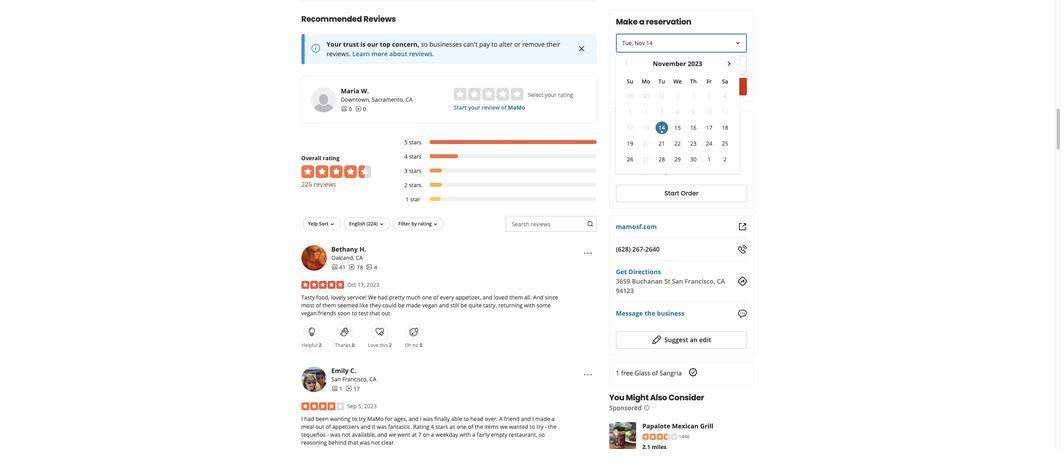 Task type: locate. For each thing, give the bounding box(es) containing it.
1 horizontal spatial francisco,
[[685, 277, 716, 286]]

None radio
[[454, 88, 467, 100], [468, 88, 481, 100], [483, 88, 495, 100], [497, 88, 509, 100], [454, 88, 467, 100], [468, 88, 481, 100], [483, 88, 495, 100], [497, 88, 509, 100]]

san inside the "emily c. san francisco, ca"
[[332, 376, 341, 383]]

love this 2
[[368, 342, 392, 349]]

rating inside filter by rating popup button
[[418, 220, 432, 227]]

stars inside "filter reviews by 3 stars rating" element
[[409, 167, 422, 174]]

francisco, right st
[[685, 277, 716, 286]]

7 inside i had been wanting to try mamo for ages, and i was finally able to head over. a friend and i made a meal out of appetizers and it was fantastic. rating 4 stars as one of the items we wanted to try - the tequeños - was not available, and we went at 7 on a weekday with a fairly empty restaurant, so reasoning behind that was not clear.
[[419, 431, 422, 439]]

by
[[412, 220, 417, 227]]

and up tasty,
[[483, 294, 493, 301]]

had up the could
[[378, 294, 388, 301]]

went
[[398, 431, 411, 439]]

(2 reactions) element
[[319, 342, 322, 349], [389, 342, 392, 349]]

12
[[628, 124, 634, 131]]

1 vertical spatial start
[[665, 189, 680, 198]]

4 inside photos element
[[374, 264, 377, 271]]

that down available,
[[348, 439, 359, 446]]

1 vertical spatial one
[[457, 423, 467, 431]]

0 vertical spatial reviews element
[[355, 105, 366, 113]]

1 horizontal spatial had
[[378, 294, 388, 301]]

0 horizontal spatial that
[[348, 439, 359, 446]]

mamosf.com link
[[617, 223, 657, 231]]

rating
[[558, 91, 574, 98], [323, 154, 340, 162], [418, 220, 432, 227]]

4 down '5 stars'
[[405, 153, 408, 160]]

grill
[[701, 422, 714, 431]]

filter reviews by 1 star rating element
[[397, 195, 597, 203]]

6 row from the top
[[623, 152, 734, 167]]

friends element
[[341, 105, 352, 113], [332, 264, 346, 271], [332, 385, 343, 393]]

2 be from the left
[[461, 302, 467, 309]]

5 row from the top
[[623, 136, 734, 152]]

free
[[622, 369, 634, 378]]

food,
[[316, 294, 330, 301]]

they
[[370, 302, 381, 309]]

16 chevron down v2 image inside filter by rating popup button
[[433, 221, 439, 227]]

2023 up th
[[688, 59, 703, 68]]

5 for 5
[[629, 108, 632, 116]]

not
[[342, 431, 351, 439], [371, 439, 380, 446]]

ca left 24 directions v2 icon
[[718, 277, 726, 286]]

16 chevron down v2 image right 'sort'
[[330, 221, 336, 227]]

stars inside filter reviews by 4 stars rating element
[[409, 153, 422, 160]]

(224)
[[367, 220, 378, 227]]

0 left 16 review v2 icon
[[349, 105, 352, 113]]

rating up '4.5 star rating' image
[[323, 154, 340, 162]]

stars inside filter reviews by 5 stars rating element
[[409, 138, 422, 146]]

(0 reactions) element right thanks
[[352, 342, 355, 349]]

with
[[524, 302, 536, 309], [460, 431, 471, 439]]

1 horizontal spatial rating
[[418, 220, 432, 227]]

7 right at
[[419, 431, 422, 439]]

16 chevron down v2 image
[[330, 221, 336, 227], [379, 221, 385, 227], [433, 221, 439, 227]]

6
[[645, 108, 648, 116]]

to up the appetizers
[[352, 415, 358, 423]]

menu image
[[584, 249, 593, 258]]

30
[[643, 92, 650, 100], [691, 156, 697, 163]]

mon nov 20, 2023 cell
[[640, 137, 653, 150]]

16 friends v2 image left 16 review v2 icon
[[341, 106, 347, 112]]

1 vertical spatial -
[[327, 431, 329, 439]]

row
[[623, 75, 734, 88], [623, 88, 734, 104], [623, 104, 734, 120], [623, 120, 734, 136], [623, 136, 734, 152], [623, 152, 734, 167]]

filter reviews by 2 stars rating element
[[397, 181, 597, 189]]

and up "clear."
[[378, 431, 388, 439]]

november 2023
[[654, 59, 703, 68]]

5 inside cell
[[629, 108, 632, 116]]

of right review
[[501, 104, 507, 111]]

was up behind
[[331, 431, 341, 439]]

0 horizontal spatial start
[[454, 104, 467, 111]]

been
[[316, 415, 329, 423]]

1 horizontal spatial try
[[537, 423, 544, 431]]

7 inside cell
[[661, 108, 664, 116]]

we up wed nov 1, 2023 cell
[[674, 78, 682, 85]]

in
[[671, 167, 676, 175]]

reviews element containing 17
[[346, 385, 360, 393]]

row group containing 29
[[623, 88, 734, 167]]

friends element left 16 review v2 icon
[[341, 105, 352, 113]]

1 horizontal spatial 16 friends v2 image
[[341, 106, 347, 112]]

be
[[398, 302, 405, 309], [461, 302, 467, 309]]

2023 right 5,
[[364, 403, 377, 410]]

1 vertical spatial we
[[368, 294, 377, 301]]

oh no 0
[[405, 342, 423, 349]]

5 star rating image
[[301, 281, 344, 289]]

make
[[617, 16, 638, 27]]

start your review of mamo
[[454, 104, 526, 111]]

16 chevron down v2 image for filter by rating
[[433, 221, 439, 227]]

1 horizontal spatial 29
[[675, 156, 681, 163]]

0 vertical spatial made
[[406, 302, 421, 309]]

0 horizontal spatial try
[[359, 415, 366, 423]]

stars down '5 stars'
[[409, 153, 422, 160]]

reviews for 226 reviews
[[314, 180, 336, 189]]

24 check in v2 image
[[689, 368, 698, 377]]

row containing 29
[[623, 88, 734, 104]]

0 vertical spatial one
[[422, 294, 432, 301]]

items
[[485, 423, 499, 431]]

0 vertical spatial 29
[[628, 92, 634, 100]]

was down available,
[[360, 439, 370, 446]]

2 i from the left
[[420, 415, 422, 423]]

17 down the "emily c. san francisco, ca"
[[354, 385, 360, 393]]

(0 reactions) element for thanks 0
[[352, 342, 355, 349]]

16 chevron down v2 image right the (224) at the left of the page
[[379, 221, 385, 227]]

we up "clear."
[[389, 431, 396, 439]]

tue oct 31, 2023 cell
[[656, 90, 669, 103]]

0 horizontal spatial 30
[[643, 92, 650, 100]]

made down much
[[406, 302, 421, 309]]

most
[[301, 302, 315, 309]]

2 (2 reactions) element from the left
[[389, 342, 392, 349]]

be right still
[[461, 302, 467, 309]]

0 horizontal spatial your
[[468, 104, 481, 111]]

1 vertical spatial order
[[681, 189, 699, 198]]

one right as
[[457, 423, 467, 431]]

ca down h.
[[356, 254, 363, 262]]

our
[[367, 40, 378, 49]]

0 horizontal spatial (2 reactions) element
[[319, 342, 322, 349]]

16 chevron down v2 image for english (224)
[[379, 221, 385, 227]]

1 horizontal spatial i
[[420, 415, 422, 423]]

made
[[406, 302, 421, 309], [536, 415, 550, 423]]

stars for 5 stars
[[409, 138, 422, 146]]

0 horizontal spatial 16 chevron down v2 image
[[330, 221, 336, 227]]

recommended reviews element
[[276, 0, 622, 449]]

29
[[628, 92, 634, 100], [675, 156, 681, 163]]

3 inside fri nov 3, 2023 cell
[[708, 92, 712, 100]]

3 row from the top
[[623, 104, 734, 120]]

sun nov 12, 2023 cell
[[624, 122, 637, 134]]

1 be from the left
[[398, 302, 405, 309]]

2 stars
[[405, 181, 422, 189]]

24 info v2 image
[[311, 44, 320, 53]]

5 for 5 stars
[[405, 138, 408, 146]]

with left fairly
[[460, 431, 471, 439]]

tab list containing delivery
[[617, 139, 692, 155]]

1 left star
[[406, 195, 409, 203]]

0 horizontal spatial francisco,
[[343, 376, 368, 383]]

1 row from the top
[[623, 75, 734, 88]]

0 vertical spatial 16 review v2 image
[[349, 264, 355, 271]]

1 vertical spatial friends element
[[332, 264, 346, 271]]

2023 for h.
[[367, 281, 380, 288]]

rating element
[[454, 88, 524, 100]]

the right wanted
[[549, 423, 557, 431]]

that inside tasty food, lovely service! we had pretty much one of every appetizer, and loved them all. and since most of them seemed like they could be made vegan and still be quite tasty, returning with some vegan friends soon to test that out.
[[370, 309, 380, 317]]

1 horizontal spatial start
[[665, 189, 680, 198]]

reviews element down "downtown,"
[[355, 105, 366, 113]]

start for start order
[[665, 189, 680, 198]]

friends element containing 41
[[332, 264, 346, 271]]

0 vertical spatial francisco,
[[685, 277, 716, 286]]

16 review v2 image for emily
[[346, 386, 352, 392]]

1 (0 reactions) element from the left
[[352, 342, 355, 349]]

close image
[[577, 44, 587, 53]]

papalote
[[643, 422, 671, 431]]

mon nov 13, 2023 cell
[[640, 122, 653, 134]]

row containing 26
[[623, 152, 734, 167]]

None field
[[684, 56, 748, 75], [617, 57, 680, 74], [684, 56, 748, 75], [617, 57, 680, 74]]

(2 reactions) element right the helpful
[[319, 342, 322, 349]]

0 vertical spatial so
[[421, 40, 428, 49]]

1 horizontal spatial (0 reactions) element
[[420, 342, 423, 349]]

behind
[[329, 439, 347, 446]]

english
[[349, 220, 366, 227]]

4 down sa
[[724, 92, 727, 100]]

out
[[316, 423, 324, 431]]

1 horizontal spatial one
[[457, 423, 467, 431]]

so right restaurant,
[[539, 431, 545, 439]]

24 external link v2 image
[[738, 222, 748, 232]]

we up they
[[368, 294, 377, 301]]

made inside i had been wanting to try mamo for ages, and i was finally able to head over. a friend and i made a meal out of appetizers and it was fantastic. rating 4 stars as one of the items we wanted to try - the tequeños - was not available, and we went at 7 on a weekday with a fairly empty restaurant, so reasoning behind that was not clear.
[[536, 415, 550, 423]]

4 inside sat nov 4, 2023 cell
[[724, 92, 727, 100]]

1 vertical spatial 16 friends v2 image
[[332, 386, 338, 392]]

mon nov 27, 2023 cell
[[640, 153, 653, 166]]

16 review v2 image
[[349, 264, 355, 271], [346, 386, 352, 392]]

  text field
[[506, 216, 597, 232]]

we inside tasty food, lovely service! we had pretty much one of every appetizer, and loved them all. and since most of them seemed like they could be made vegan and still be quite tasty, returning with some vegan friends soon to test that out.
[[368, 294, 377, 301]]

the right message
[[645, 309, 656, 318]]

stars inside filter reviews by 2 stars rating element
[[409, 181, 422, 189]]

5 up order food
[[629, 108, 632, 116]]

1 vertical spatial not
[[371, 439, 380, 446]]

so right "concern,"
[[421, 40, 428, 49]]

h.
[[360, 245, 366, 254]]

of right glass
[[653, 369, 659, 378]]

2 horizontal spatial the
[[645, 309, 656, 318]]

had
[[378, 294, 388, 301], [304, 415, 314, 423]]

some
[[537, 302, 551, 309]]

0 horizontal spatial reviews.
[[327, 49, 351, 58]]

so inside i had been wanting to try mamo for ages, and i was finally able to head over. a friend and i made a meal out of appetizers and it was fantastic. rating 4 stars as one of the items we wanted to try - the tequeños - was not available, and we went at 7 on a weekday with a fairly empty restaurant, so reasoning behind that was not clear.
[[539, 431, 545, 439]]

ca inside the "emily c. san francisco, ca"
[[370, 376, 377, 383]]

2 horizontal spatial 16 chevron down v2 image
[[433, 221, 439, 227]]

overall
[[301, 154, 322, 162]]

(2 reactions) element right this
[[389, 342, 392, 349]]

2 16 chevron down v2 image from the left
[[379, 221, 385, 227]]

2 horizontal spatial rating
[[558, 91, 574, 98]]

17 inside row
[[707, 124, 713, 131]]

we down a
[[501, 423, 508, 431]]

(0 reactions) element
[[352, 342, 355, 349], [420, 342, 423, 349]]

0 vertical spatial mamo
[[508, 104, 526, 111]]

them up returning
[[510, 294, 523, 301]]

1 vertical spatial mamo
[[367, 415, 384, 423]]

0 vertical spatial 5
[[629, 108, 632, 116]]

friends element containing 1
[[332, 385, 343, 393]]

3 16 chevron down v2 image from the left
[[433, 221, 439, 227]]

mon nov 6, 2023 cell
[[640, 106, 653, 118]]

star
[[411, 195, 421, 203]]

2 vertical spatial friends element
[[332, 385, 343, 393]]

1 horizontal spatial 16 chevron down v2 image
[[379, 221, 385, 227]]

suggest an edit button
[[617, 331, 748, 349]]

might
[[627, 392, 649, 403]]

0 vertical spatial order
[[617, 118, 639, 129]]

1 horizontal spatial mamo
[[508, 104, 526, 111]]

a
[[640, 16, 645, 27], [678, 82, 682, 91], [552, 415, 555, 423], [431, 431, 434, 439], [473, 431, 476, 439]]

stars up star
[[409, 181, 422, 189]]

reviews element containing 78
[[349, 264, 363, 271]]

that
[[370, 309, 380, 317], [348, 439, 359, 446]]

16 friends v2 image for emily
[[332, 386, 338, 392]]

them up friends
[[323, 302, 336, 309]]

mamo right review
[[508, 104, 526, 111]]

photo of emily c. image
[[301, 367, 327, 392]]

20
[[643, 140, 650, 147]]

1 vertical spatial 5
[[405, 138, 408, 146]]

16 chevron down v2 image right filter by rating
[[433, 221, 439, 227]]

top
[[380, 40, 391, 49]]

was
[[423, 415, 433, 423], [377, 423, 387, 431], [331, 431, 341, 439], [360, 439, 370, 446]]

start inside 'start order' button
[[665, 189, 680, 198]]

1 horizontal spatial 3
[[708, 92, 712, 100]]

with inside i had been wanting to try mamo for ages, and i was finally able to head over. a friend and i made a meal out of appetizers and it was fantastic. rating 4 stars as one of the items we wanted to try - the tequeños - was not available, and we went at 7 on a weekday with a fairly empty restaurant, so reasoning behind that was not clear.
[[460, 431, 471, 439]]

35
[[686, 167, 692, 175]]

order
[[617, 118, 639, 129], [681, 189, 699, 198]]

review
[[482, 104, 500, 111]]

0 horizontal spatial so
[[421, 40, 428, 49]]

tab list
[[617, 139, 692, 155]]

16 friends v2 image
[[341, 106, 347, 112], [332, 386, 338, 392]]

made inside tasty food, lovely service! we had pretty much one of every appetizer, and loved them all. and since most of them seemed like they could be made vegan and still be quite tasty, returning with some vegan friends soon to test that out.
[[406, 302, 421, 309]]

ca right sacramento,
[[406, 96, 413, 103]]

0 horizontal spatial be
[[398, 302, 405, 309]]

still
[[451, 302, 459, 309]]

0 vertical spatial try
[[359, 415, 366, 423]]

1 horizontal spatial (2 reactions) element
[[389, 342, 392, 349]]

0 horizontal spatial we
[[389, 431, 396, 439]]

0 horizontal spatial vegan
[[301, 309, 317, 317]]

24 directions v2 image
[[738, 277, 748, 286]]

reviews. down "concern,"
[[409, 49, 435, 58]]

start left review
[[454, 104, 467, 111]]

3 inside "filter reviews by 3 stars rating" element
[[405, 167, 408, 174]]

1 down "24"
[[708, 156, 712, 163]]

them
[[510, 294, 523, 301], [323, 302, 336, 309]]

san right st
[[673, 277, 684, 286]]

1 horizontal spatial with
[[524, 302, 536, 309]]

5,
[[358, 403, 363, 410]]

0 horizontal spatial 29
[[628, 92, 634, 100]]

16 review v2 image down the "emily c. san francisco, ca"
[[346, 386, 352, 392]]

thanks
[[335, 342, 351, 349]]

your right select
[[545, 91, 557, 98]]

tasty
[[301, 294, 315, 301]]

16 chevron down v2 image inside yelp sort popup button
[[330, 221, 336, 227]]

1 horizontal spatial order
[[681, 189, 699, 198]]

1 horizontal spatial that
[[370, 309, 380, 317]]

0 horizontal spatial -
[[327, 431, 329, 439]]

learn
[[353, 49, 370, 58]]

17 down fri nov 10, 2023 cell
[[707, 124, 713, 131]]

  text field inside recommended reviews element
[[506, 216, 597, 232]]

friends element for bethany h.
[[332, 264, 346, 271]]

1 vertical spatial vegan
[[301, 309, 317, 317]]

francisco, down 'c.'
[[343, 376, 368, 383]]

appetizers
[[332, 423, 359, 431]]

was right it
[[377, 423, 387, 431]]

a
[[500, 415, 503, 423]]

with inside tasty food, lovely service! we had pretty much one of every appetizer, and loved them all. and since most of them seemed like they could be made vegan and still be quite tasty, returning with some vegan friends soon to test that out.
[[524, 302, 536, 309]]

clear.
[[382, 439, 396, 446]]

and up wanted
[[521, 415, 531, 423]]

0 vertical spatial 2023
[[688, 59, 703, 68]]

had up the meal
[[304, 415, 314, 423]]

1 horizontal spatial we
[[501, 423, 508, 431]]

0
[[349, 105, 352, 113], [363, 105, 366, 113], [352, 342, 355, 349], [420, 342, 423, 349]]

san inside get directions 3659 buchanan st san francisco, ca 94123
[[673, 277, 684, 286]]

info alert
[[301, 34, 597, 64]]

ca
[[406, 96, 413, 103], [356, 254, 363, 262], [718, 277, 726, 286], [370, 376, 377, 383]]

24 phone v2 image
[[738, 245, 748, 254]]

the inside button
[[645, 309, 656, 318]]

mamo up it
[[367, 415, 384, 423]]

the down head on the bottom
[[475, 423, 483, 431]]

directions
[[629, 268, 662, 276]]

san down emily
[[332, 376, 341, 383]]

1 vertical spatial 7
[[419, 431, 422, 439]]

0 vertical spatial rating
[[558, 91, 574, 98]]

reviews element
[[355, 105, 366, 113], [349, 264, 363, 271], [346, 385, 360, 393]]

1 horizontal spatial reviews
[[531, 220, 551, 228]]

i up restaurant,
[[533, 415, 534, 423]]

1 vertical spatial with
[[460, 431, 471, 439]]

1 horizontal spatial 5
[[629, 108, 632, 116]]

to inside so businesses can't pay to alter or remove their reviews.
[[492, 40, 498, 49]]

order left 13
[[617, 118, 639, 129]]

0 vertical spatial 7
[[661, 108, 664, 116]]

of left every
[[434, 294, 439, 301]]

0 horizontal spatial i
[[301, 415, 303, 423]]

a inside find a table link
[[678, 82, 682, 91]]

search image
[[588, 221, 594, 227]]

0 vertical spatial that
[[370, 309, 380, 317]]

16 review v2 image left '78'
[[349, 264, 355, 271]]

the
[[645, 309, 656, 318], [475, 423, 483, 431], [549, 423, 557, 431]]

sacramento,
[[372, 96, 404, 103]]

fri dec 1, 2023 cell
[[704, 153, 716, 166]]

1 vertical spatial san
[[332, 376, 341, 383]]

thanks 0
[[335, 342, 355, 349]]

1 horizontal spatial we
[[674, 78, 682, 85]]

1 vertical spatial 30
[[691, 156, 697, 163]]

order down 35
[[681, 189, 699, 198]]

friends element down oakland,
[[332, 264, 346, 271]]

4 inside i had been wanting to try mamo for ages, and i was finally able to head over. a friend and i made a meal out of appetizers and it was fantastic. rating 4 stars as one of the items we wanted to try - the tequeños - was not available, and we went at 7 on a weekday with a fairly empty restaurant, so reasoning behind that was not clear.
[[431, 423, 434, 431]]

photo of bethany h. image
[[301, 245, 327, 271]]

sep 5, 2023
[[347, 403, 377, 410]]

fri nov 10, 2023 cell
[[704, 106, 716, 118]]

alter
[[500, 40, 513, 49]]

reviews down '4.5 star rating' image
[[314, 180, 336, 189]]

i up the meal
[[301, 415, 303, 423]]

1 horizontal spatial 17
[[707, 124, 713, 131]]

24 message v2 image
[[738, 309, 748, 319]]

yelp sort
[[308, 220, 329, 227]]

mo
[[642, 78, 651, 85]]

1 vertical spatial rating
[[323, 154, 340, 162]]

fairly
[[477, 431, 490, 439]]

service!
[[348, 294, 367, 301]]

st
[[665, 277, 671, 286]]

None radio
[[511, 88, 524, 100]]

i up rating
[[420, 415, 422, 423]]

su
[[627, 78, 634, 85]]

0 vertical spatial 17
[[707, 124, 713, 131]]

try
[[359, 415, 366, 423], [537, 423, 544, 431]]

16 friends v2 image for maria
[[341, 106, 347, 112]]

mamo inside i had been wanting to try mamo for ages, and i was finally able to head over. a friend and i made a meal out of appetizers and it was fantastic. rating 4 stars as one of the items we wanted to try - the tequeños - was not available, and we went at 7 on a weekday with a fairly empty restaurant, so reasoning behind that was not clear.
[[367, 415, 384, 423]]

of down food, at the bottom left of page
[[316, 302, 321, 309]]

much
[[406, 294, 421, 301]]

30 up 35
[[691, 156, 697, 163]]

15
[[675, 124, 681, 131]]

30 down the mo
[[643, 92, 650, 100]]

rating for select your rating
[[558, 91, 574, 98]]

businesses
[[430, 40, 462, 49]]

thu nov 9, 2023 cell
[[688, 106, 700, 118]]

1 vertical spatial francisco,
[[343, 376, 368, 383]]

0 vertical spatial 30
[[643, 92, 650, 100]]

4 row from the top
[[623, 120, 734, 136]]

1 reviews. from the left
[[327, 49, 351, 58]]

1 vertical spatial your
[[468, 104, 481, 111]]

filter
[[399, 220, 410, 227]]

0 horizontal spatial san
[[332, 376, 341, 383]]

0 horizontal spatial 7
[[419, 431, 422, 439]]

0 vertical spatial we
[[501, 423, 508, 431]]

and left it
[[361, 423, 371, 431]]

stars down 4 stars
[[409, 167, 422, 174]]

0 vertical spatial them
[[510, 294, 523, 301]]

stars up 4 stars
[[409, 138, 422, 146]]

to right the pay
[[492, 40, 498, 49]]

0 horizontal spatial we
[[368, 294, 377, 301]]

0 horizontal spatial with
[[460, 431, 471, 439]]

2 reviews. from the left
[[409, 49, 435, 58]]

filter reviews by 3 stars rating element
[[397, 167, 597, 175]]

with down all.
[[524, 302, 536, 309]]

row group
[[623, 88, 734, 167]]

2 (0 reactions) element from the left
[[420, 342, 423, 349]]

5 inside recommended reviews element
[[405, 138, 408, 146]]

1 vertical spatial 3
[[405, 167, 408, 174]]

friends element containing 0
[[341, 105, 352, 113]]

available,
[[352, 431, 376, 439]]

- right wanted
[[545, 423, 547, 431]]

start inside recommended reviews element
[[454, 104, 467, 111]]

0 vertical spatial friends element
[[341, 105, 352, 113]]

try down sep 5, 2023
[[359, 415, 366, 423]]

more
[[372, 49, 388, 58]]

message
[[617, 309, 644, 318]]

reviews element containing 0
[[355, 105, 366, 113]]

try up restaurant,
[[537, 423, 544, 431]]

16 chevron down v2 image inside "english (224)" dropdown button
[[379, 221, 385, 227]]

0 vertical spatial 3
[[708, 92, 712, 100]]

none radio inside recommended reviews element
[[511, 88, 524, 100]]

learn more about reviews.
[[353, 49, 435, 58]]

that down they
[[370, 309, 380, 317]]

rating for filter by rating
[[418, 220, 432, 227]]

Select a date text field
[[617, 34, 748, 53]]

rating right by
[[418, 220, 432, 227]]

was up rating
[[423, 415, 433, 423]]

1 horizontal spatial so
[[539, 431, 545, 439]]

trust
[[343, 40, 359, 49]]

1 (2 reactions) element from the left
[[319, 342, 322, 349]]

1 inside cell
[[677, 92, 680, 100]]

0 horizontal spatial one
[[422, 294, 432, 301]]

november
[[654, 59, 687, 68]]

stars inside i had been wanting to try mamo for ages, and i was finally able to head over. a friend and i made a meal out of appetizers and it was fantastic. rating 4 stars as one of the items we wanted to try - the tequeños - was not available, and we went at 7 on a weekday with a fairly empty restaurant, so reasoning behind that was not clear.
[[436, 423, 448, 431]]

one right much
[[422, 294, 432, 301]]

(0 reactions) element right no
[[420, 342, 423, 349]]

2 vertical spatial reviews element
[[346, 385, 360, 393]]

to up restaurant,
[[530, 423, 535, 431]]

4
[[724, 92, 727, 100], [405, 153, 408, 160], [374, 264, 377, 271], [431, 423, 434, 431]]

1 horizontal spatial made
[[536, 415, 550, 423]]

filter reviews by 4 stars rating element
[[397, 153, 597, 161]]

thu nov 2, 2023 cell
[[688, 90, 700, 103]]

made up restaurant,
[[536, 415, 550, 423]]

2023 for c.
[[364, 403, 377, 410]]

1 horizontal spatial your
[[545, 91, 557, 98]]

5 stars
[[405, 138, 422, 146]]

1 vertical spatial them
[[323, 302, 336, 309]]

0 right 16 review v2 icon
[[363, 105, 366, 113]]

0 vertical spatial with
[[524, 302, 536, 309]]

stars for 2 stars
[[409, 181, 422, 189]]

1 vertical spatial we
[[389, 431, 396, 439]]

sat dec 2, 2023 cell
[[719, 153, 732, 166]]

reviews right search
[[531, 220, 551, 228]]

2 row from the top
[[623, 88, 734, 104]]

1 vertical spatial made
[[536, 415, 550, 423]]

1 16 chevron down v2 image from the left
[[330, 221, 336, 227]]

29 up pick up in 25-35 mins
[[675, 156, 681, 163]]

3 stars
[[405, 167, 422, 174]]

16 friends v2 image
[[332, 264, 338, 271]]

1 horizontal spatial reviews.
[[409, 49, 435, 58]]

order inside button
[[681, 189, 699, 198]]

0 vertical spatial start
[[454, 104, 467, 111]]



Task type: describe. For each thing, give the bounding box(es) containing it.
16 review v2 image for bethany
[[349, 264, 355, 271]]

oct 17, 2023
[[347, 281, 380, 288]]

4 inside filter reviews by 4 stars rating element
[[405, 153, 408, 160]]

menu image
[[584, 370, 593, 380]]

w.
[[361, 87, 369, 95]]

suggest an edit
[[665, 336, 712, 344]]

your for start
[[468, 104, 481, 111]]

0 horizontal spatial the
[[475, 423, 483, 431]]

ca inside bethany h. oakland, ca
[[356, 254, 363, 262]]

tue nov 14, 2023 cell
[[655, 120, 670, 136]]

mamosf.com
[[617, 223, 657, 231]]

226 reviews
[[301, 180, 336, 189]]

and up rating
[[409, 415, 419, 423]]

fees
[[626, 167, 638, 175]]

21
[[659, 140, 666, 147]]

(0 reactions) element for oh no 0
[[420, 342, 423, 349]]

sep
[[347, 403, 357, 410]]

november 2023 grid
[[623, 59, 734, 167]]

1 free glass of sangria
[[617, 369, 682, 378]]

search reviews
[[512, 220, 551, 228]]

16 photos v2 image
[[366, 264, 373, 271]]

reviews for search reviews
[[531, 220, 551, 228]]

oakland,
[[332, 254, 355, 262]]

ca inside get directions 3659 buchanan st san francisco, ca 94123
[[718, 277, 726, 286]]

maria w. downtown, sacramento, ca
[[341, 87, 413, 103]]

yelp sort button
[[303, 218, 341, 230]]

their
[[547, 40, 561, 49]]

tue nov 7, 2023 cell
[[656, 106, 669, 118]]

consider
[[669, 392, 705, 403]]

1 star
[[406, 195, 421, 203]]

reviews element for w.
[[355, 105, 366, 113]]

226
[[301, 180, 312, 189]]

sat nov 4, 2023 cell
[[719, 90, 732, 103]]

1 down emily
[[339, 385, 343, 393]]

wed nov 8, 2023 cell
[[672, 106, 685, 118]]

you might also consider
[[610, 392, 705, 403]]

pay
[[480, 40, 490, 49]]

24
[[707, 140, 713, 147]]

takeout tab panel
[[617, 155, 692, 158]]

up
[[663, 167, 670, 175]]

francisco, inside the "emily c. san francisco, ca"
[[343, 376, 368, 383]]

fantastic.
[[388, 423, 412, 431]]

18
[[723, 124, 729, 131]]

sat nov 11, 2023 cell
[[719, 106, 732, 118]]

0 horizontal spatial rating
[[323, 154, 340, 162]]

row containing 5
[[623, 104, 734, 120]]

19
[[628, 140, 634, 147]]

this
[[380, 342, 388, 349]]

78
[[357, 264, 363, 271]]

1 i from the left
[[301, 415, 303, 423]]

had inside i had been wanting to try mamo for ages, and i was finally able to head over. a friend and i made a meal out of appetizers and it was fantastic. rating 4 stars as one of the items we wanted to try - the tequeños - was not available, and we went at 7 on a weekday with a fairly empty restaurant, so reasoning behind that was not clear.
[[304, 415, 314, 423]]

wanting
[[330, 415, 351, 423]]

emily c. san francisco, ca
[[332, 366, 377, 383]]

that inside i had been wanting to try mamo for ages, and i was finally able to head over. a friend and i made a meal out of appetizers and it was fantastic. rating 4 stars as one of the items we wanted to try - the tequeños - was not available, and we went at 7 on a weekday with a fairly empty restaurant, so reasoning behind that was not clear.
[[348, 439, 359, 446]]

for
[[385, 415, 393, 423]]

one inside tasty food, lovely service! we had pretty much one of every appetizer, and loved them all. and since most of them seemed like they could be made vegan and still be quite tasty, returning with some vegan friends soon to test that out.
[[422, 294, 432, 301]]

c.
[[350, 366, 356, 375]]

25
[[723, 140, 729, 147]]

over.
[[485, 415, 498, 423]]

emily
[[332, 366, 349, 375]]

30 inside cell
[[643, 92, 650, 100]]

pick
[[651, 167, 662, 175]]

get
[[617, 268, 628, 276]]

oct
[[347, 281, 356, 288]]

0 right thanks
[[352, 342, 355, 349]]

delivery
[[623, 139, 648, 148]]

tasty food, lovely service! we had pretty much one of every appetizer, and loved them all. and since most of them seemed like they could be made vegan and still be quite tasty, returning with some vegan friends soon to test that out.
[[301, 294, 559, 317]]

glass
[[635, 369, 651, 378]]

(2 reactions) element for helpful 2
[[319, 342, 322, 349]]

0 vertical spatial vegan
[[422, 302, 438, 309]]

29 inside cell
[[628, 92, 634, 100]]

16 review v2 image
[[355, 106, 362, 112]]

maria w. link
[[341, 87, 369, 95]]

restaurant,
[[509, 431, 538, 439]]

to inside tasty food, lovely service! we had pretty much one of every appetizer, and loved them all. and since most of them seemed like they could be made vegan and still be quite tasty, returning with some vegan friends soon to test that out.
[[352, 309, 357, 317]]

tasty,
[[484, 302, 497, 309]]

mon oct 30, 2023 cell
[[640, 90, 653, 103]]

0 horizontal spatial not
[[342, 431, 351, 439]]

your trust is our top concern,
[[327, 40, 420, 49]]

2 right the helpful
[[319, 342, 322, 349]]

17,
[[358, 281, 365, 288]]

to right able
[[464, 415, 469, 423]]

1 inside cell
[[708, 156, 712, 163]]

had inside tasty food, lovely service! we had pretty much one of every appetizer, and loved them all. and since most of them seemed like they could be made vegan and still be quite tasty, returning with some vegan friends soon to test that out.
[[378, 294, 388, 301]]

friends element for maria w.
[[341, 105, 352, 113]]

ages,
[[394, 415, 408, 423]]

24 pencil v2 image
[[652, 335, 662, 345]]

ca inside maria w. downtown, sacramento, ca
[[406, 96, 413, 103]]

1 vertical spatial try
[[537, 423, 544, 431]]

reasoning
[[301, 439, 327, 446]]

make a reservation
[[617, 16, 692, 27]]

row containing su
[[623, 75, 734, 88]]

27
[[643, 156, 650, 163]]

0 horizontal spatial them
[[323, 302, 336, 309]]

1 horizontal spatial not
[[371, 439, 380, 446]]

francisco, inside get directions 3659 buchanan st san francisco, ca 94123
[[685, 277, 716, 286]]

reviews element for c.
[[346, 385, 360, 393]]

sun nov 5, 2023 cell
[[624, 106, 637, 118]]

empty
[[491, 431, 508, 439]]

1 horizontal spatial the
[[549, 423, 557, 431]]

1 horizontal spatial 30
[[691, 156, 697, 163]]

3 for 3 stars
[[405, 167, 408, 174]]

1 horizontal spatial -
[[545, 423, 547, 431]]

(2 reactions) element for love this 2
[[389, 342, 392, 349]]

find
[[663, 82, 676, 91]]

bethany h. oakland, ca
[[332, 245, 366, 262]]

photo of maria w. image
[[311, 87, 336, 112]]

16 chevron down v2 image for yelp sort
[[330, 221, 336, 227]]

one inside i had been wanting to try mamo for ages, and i was finally able to head over. a friend and i made a meal out of appetizers and it was fantastic. rating 4 stars as one of the items we wanted to try - the tequeños - was not available, and we went at 7 on a weekday with a fairly empty restaurant, so reasoning behind that was not clear.
[[457, 423, 467, 431]]

wed nov 1, 2023 cell
[[672, 90, 685, 103]]

4 star rating image
[[301, 403, 344, 410]]

takeout
[[661, 139, 685, 148]]

3 for 3
[[708, 92, 712, 100]]

stars for 3 stars
[[409, 167, 422, 174]]

reviews
[[364, 13, 396, 24]]

start for start your review of mamo
[[454, 104, 467, 111]]

2 right fri dec 1, 2023 cell
[[724, 156, 727, 163]]

business
[[658, 309, 685, 318]]

(628) 267-2640
[[617, 245, 660, 254]]

friends element for emily c.
[[332, 385, 343, 393]]

fri nov 3, 2023 cell
[[704, 90, 716, 103]]

like
[[360, 302, 369, 309]]

3 i from the left
[[533, 415, 534, 423]]

3.5 star rating image
[[643, 434, 678, 440]]

photos element
[[366, 264, 377, 271]]

we inside row
[[674, 78, 682, 85]]

2 down table
[[693, 92, 696, 100]]

your for select
[[545, 91, 557, 98]]

sun oct 29, 2023 cell
[[624, 90, 637, 103]]

mexican
[[673, 422, 699, 431]]

rating
[[413, 423, 430, 431]]

16 info v2 image
[[644, 405, 650, 412]]

also
[[651, 392, 668, 403]]

sa
[[723, 78, 729, 85]]

reviews. inside so businesses can't pay to alter or remove their reviews.
[[327, 49, 351, 58]]

2 right this
[[389, 342, 392, 349]]

0 right no
[[420, 342, 423, 349]]

test
[[359, 309, 368, 317]]

filter reviews by 5 stars rating element
[[397, 138, 597, 146]]

267-
[[633, 245, 646, 254]]

4.5 star rating image
[[301, 165, 371, 178]]

learn more about reviews. link
[[353, 49, 435, 58]]

sponsored
[[610, 404, 642, 412]]

mins
[[693, 167, 706, 175]]

14
[[659, 124, 666, 131]]

reviews element for h.
[[349, 264, 363, 271]]

or
[[515, 40, 521, 49]]

10
[[707, 108, 713, 116]]

i had been wanting to try mamo for ages, and i was finally able to head over. a friend and i made a meal out of appetizers and it was fantastic. rating 4 stars as one of the items we wanted to try - the tequeños - was not available, and we went at 7 on a weekday with a fairly empty restaurant, so reasoning behind that was not clear.
[[301, 415, 557, 446]]

2023 inside grid
[[688, 59, 703, 68]]

17 inside recommended reviews element
[[354, 385, 360, 393]]

so inside so businesses can't pay to alter or remove their reviews.
[[421, 40, 428, 49]]

so businesses can't pay to alter or remove their reviews.
[[327, 40, 561, 58]]

buchanan
[[633, 277, 663, 286]]

2 up 1 star
[[405, 181, 408, 189]]

of down head on the bottom
[[468, 423, 474, 431]]

stars for 4 stars
[[409, 153, 422, 160]]

start order button
[[617, 185, 748, 202]]

since
[[545, 294, 559, 301]]

helpful 2
[[302, 342, 322, 349]]

28
[[659, 156, 666, 163]]

downtown,
[[341, 96, 371, 103]]

get directions 3659 buchanan st san francisco, ca 94123
[[617, 268, 726, 295]]

1 left free on the bottom right of page
[[617, 369, 620, 378]]

row containing 12
[[623, 120, 734, 136]]

of right out
[[326, 423, 331, 431]]

recommended reviews
[[301, 13, 396, 24]]

papalote mexican grill image
[[610, 422, 637, 449]]

2640
[[646, 245, 660, 254]]

food
[[640, 118, 660, 129]]

(no rating) image
[[454, 88, 524, 100]]

papalote mexican grill link
[[643, 422, 714, 431]]

row containing 19
[[623, 136, 734, 152]]

and down every
[[439, 302, 449, 309]]

can't
[[464, 40, 478, 49]]

3659
[[617, 277, 631, 286]]

select
[[528, 91, 544, 98]]



Task type: vqa. For each thing, say whether or not it's contained in the screenshot.
Write
no



